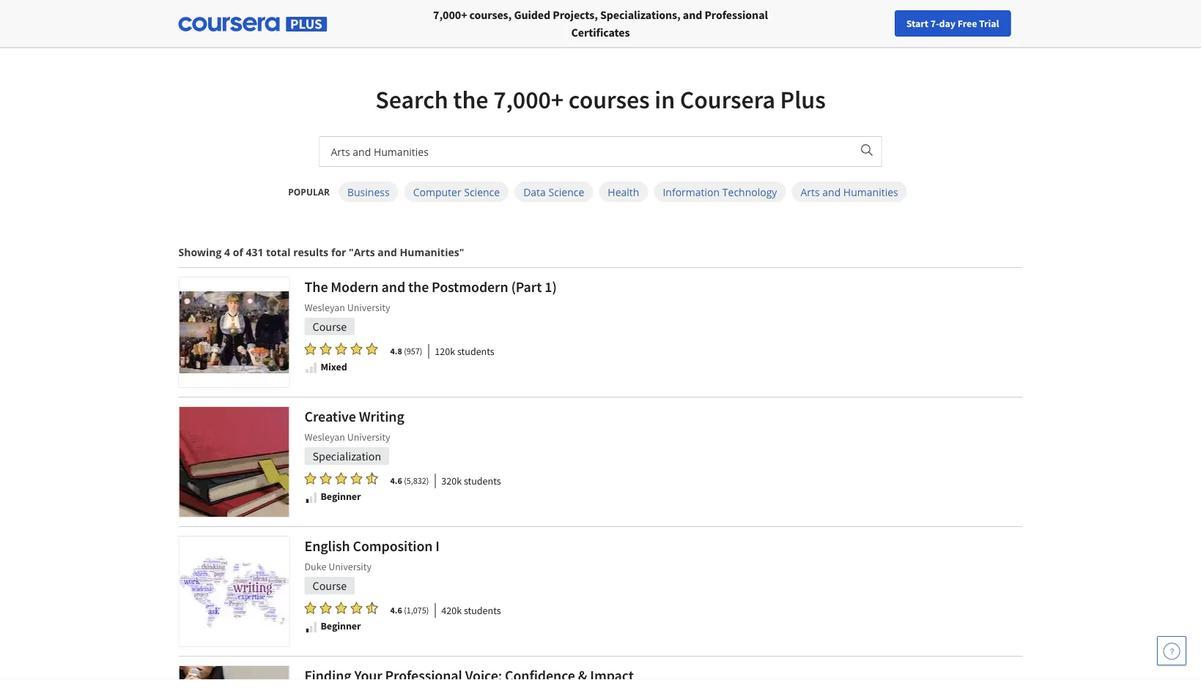 Task type: locate. For each thing, give the bounding box(es) containing it.
1 vertical spatial beginner level image
[[305, 621, 318, 634]]

0 horizontal spatial science
[[464, 185, 500, 199]]

find
[[889, 17, 908, 30]]

science right 'computer'
[[464, 185, 500, 199]]

1 vertical spatial course
[[313, 579, 347, 594]]

2 science from the left
[[549, 185, 584, 199]]

4.6 for writing
[[390, 476, 402, 487]]

the modern and the postmodern (part 1) by wesleyan university image
[[179, 278, 289, 388]]

the down humanities"
[[408, 278, 429, 296]]

your
[[910, 17, 929, 30]]

science
[[464, 185, 500, 199], [549, 185, 584, 199]]

0 vertical spatial wesleyan
[[305, 301, 345, 314]]

courses
[[569, 84, 650, 115]]

computer
[[413, 185, 462, 199]]

0 vertical spatial 4.6
[[390, 476, 402, 487]]

2 vertical spatial university
[[328, 561, 372, 574]]

7,000+ courses, guided projects, specializations, and professional certificates
[[433, 7, 768, 40]]

students right 320k
[[464, 475, 501, 488]]

1 vertical spatial students
[[464, 475, 501, 488]]

1 4.6 from the top
[[390, 476, 402, 487]]

university inside creative writing wesleyan university specialization
[[347, 431, 390, 444]]

creative writing by wesleyan university image
[[179, 408, 289, 517]]

2 beginner level image from the top
[[305, 621, 318, 634]]

beginner level image down duke on the bottom of page
[[305, 621, 318, 634]]

course up "mixed"
[[313, 320, 347, 334]]

composition
[[353, 538, 433, 556]]

and left professional
[[683, 7, 702, 22]]

computer science button
[[404, 182, 509, 202]]

students for the modern and the postmodern (part 1)
[[457, 345, 495, 358]]

wesleyan down "creative"
[[305, 431, 345, 444]]

duke
[[305, 561, 326, 574]]

beginner down specialization
[[321, 490, 361, 504]]

data science
[[523, 185, 584, 199]]

2 course from the top
[[313, 579, 347, 594]]

0 vertical spatial 7,000+
[[433, 7, 467, 22]]

1 beginner level image from the top
[[305, 491, 318, 504]]

0 vertical spatial beginner
[[321, 490, 361, 504]]

320k students
[[441, 475, 501, 488]]

1 wesleyan from the top
[[305, 301, 345, 314]]

1 vertical spatial wesleyan
[[305, 431, 345, 444]]

wesleyan
[[305, 301, 345, 314], [305, 431, 345, 444]]

university
[[347, 301, 390, 314], [347, 431, 390, 444], [328, 561, 372, 574]]

4.6 left (1,075)
[[390, 605, 402, 617]]

mixed level image
[[305, 362, 318, 375]]

university down the english
[[328, 561, 372, 574]]

day
[[939, 17, 956, 30]]

2 beginner from the top
[[321, 620, 361, 633]]

course inside the english composition i duke university course
[[313, 579, 347, 594]]

in
[[655, 84, 675, 115]]

find your new career link
[[882, 15, 988, 33]]

find your new career
[[889, 17, 981, 30]]

english
[[305, 538, 350, 556]]

finding your professional voice: confidence & impact by university of london image
[[179, 667, 289, 681]]

0 horizontal spatial 7,000+
[[433, 7, 467, 22]]

showing 4 of 431 total results for "arts and humanities"
[[178, 246, 464, 259]]

students right 120k
[[457, 345, 495, 358]]

7,000+
[[433, 7, 467, 22], [493, 84, 564, 115]]

science inside the data science button
[[549, 185, 584, 199]]

2 wesleyan from the top
[[305, 431, 345, 444]]

1 beginner from the top
[[321, 490, 361, 504]]

modern
[[331, 278, 379, 296]]

wesleyan inside creative writing wesleyan university specialization
[[305, 431, 345, 444]]

students for creative writing
[[464, 475, 501, 488]]

2 half filled star image from the top
[[366, 602, 378, 615]]

course down duke on the bottom of page
[[313, 579, 347, 594]]

1 vertical spatial the
[[408, 278, 429, 296]]

guided
[[514, 7, 551, 22]]

science for data science
[[549, 185, 584, 199]]

the modern and the postmodern (part 1) wesleyan university course
[[305, 278, 557, 334]]

0 horizontal spatial the
[[408, 278, 429, 296]]

4.6 for composition
[[390, 605, 402, 617]]

beginner level image for creative
[[305, 491, 318, 504]]

1 half filled star image from the top
[[366, 472, 378, 486]]

wesleyan down the on the left top of page
[[305, 301, 345, 314]]

0 vertical spatial half filled star image
[[366, 472, 378, 486]]

beginner level image up the english
[[305, 491, 318, 504]]

Search the 7,000+ courses in Coursera Plus text field
[[320, 137, 851, 166]]

1 horizontal spatial science
[[549, 185, 584, 199]]

4.6
[[390, 476, 402, 487], [390, 605, 402, 617]]

1 vertical spatial 4.6
[[390, 605, 402, 617]]

0 vertical spatial university
[[347, 301, 390, 314]]

university down modern
[[347, 301, 390, 314]]

1 vertical spatial 7,000+
[[493, 84, 564, 115]]

of
[[233, 246, 243, 259]]

beginner level image
[[305, 491, 318, 504], [305, 621, 318, 634]]

4.8 (957)
[[390, 346, 422, 357]]

english composition i by duke university image
[[179, 537, 289, 647]]

the right the search
[[453, 84, 489, 115]]

120k
[[435, 345, 455, 358]]

and right ""arts"
[[378, 246, 397, 259]]

and right arts at the right top of the page
[[823, 185, 841, 199]]

1 vertical spatial half filled star image
[[366, 602, 378, 615]]

4.6 left the (5,832)
[[390, 476, 402, 487]]

students
[[457, 345, 495, 358], [464, 475, 501, 488], [464, 605, 501, 618]]

i
[[436, 538, 440, 556]]

0 vertical spatial students
[[457, 345, 495, 358]]

filled star image
[[320, 343, 332, 356], [335, 343, 347, 356], [351, 343, 362, 356], [305, 472, 316, 486], [320, 472, 332, 486], [351, 472, 362, 486], [335, 602, 347, 615], [351, 602, 362, 615]]

new
[[931, 17, 950, 30]]

2 vertical spatial students
[[464, 605, 501, 618]]

course
[[313, 320, 347, 334], [313, 579, 347, 594]]

for
[[331, 246, 346, 259]]

filled star image
[[305, 343, 316, 356], [366, 343, 378, 356], [335, 472, 347, 486], [305, 602, 316, 615], [320, 602, 332, 615]]

1 horizontal spatial 7,000+
[[493, 84, 564, 115]]

health button
[[599, 182, 648, 202]]

2 4.6 from the top
[[390, 605, 402, 617]]

half filled star image
[[366, 472, 378, 486], [366, 602, 378, 615]]

courses,
[[470, 7, 512, 22]]

0 vertical spatial beginner level image
[[305, 491, 318, 504]]

0 vertical spatial course
[[313, 320, 347, 334]]

1 vertical spatial beginner
[[321, 620, 361, 633]]

science right data
[[549, 185, 584, 199]]

beginner down duke on the bottom of page
[[321, 620, 361, 633]]

0 vertical spatial the
[[453, 84, 489, 115]]

half filled star image down specialization
[[366, 472, 378, 486]]

beginner level image for english
[[305, 621, 318, 634]]

beginner
[[321, 490, 361, 504], [321, 620, 361, 633]]

trial
[[979, 17, 999, 30]]

4.6 (1,075)
[[390, 605, 429, 617]]

and right modern
[[382, 278, 405, 296]]

beginner for creative
[[321, 490, 361, 504]]

students right 420k
[[464, 605, 501, 618]]

1 science from the left
[[464, 185, 500, 199]]

total
[[266, 246, 291, 259]]

and
[[683, 7, 702, 22], [823, 185, 841, 199], [378, 246, 397, 259], [382, 278, 405, 296]]

science inside 'computer science' button
[[464, 185, 500, 199]]

half filled star image left 4.6 (1,075)
[[366, 602, 378, 615]]

1 course from the top
[[313, 320, 347, 334]]

show notifications image
[[1003, 18, 1021, 36]]

wesleyan inside the modern and the postmodern (part 1) wesleyan university course
[[305, 301, 345, 314]]

None search field
[[202, 9, 553, 38]]

the
[[453, 84, 489, 115], [408, 278, 429, 296]]

1 vertical spatial university
[[347, 431, 390, 444]]

1 horizontal spatial the
[[453, 84, 489, 115]]

university down writing on the bottom of the page
[[347, 431, 390, 444]]

information technology
[[663, 185, 777, 199]]



Task type: vqa. For each thing, say whether or not it's contained in the screenshot.
the Gain common job skills employers demand
no



Task type: describe. For each thing, give the bounding box(es) containing it.
(part
[[511, 278, 542, 296]]

7,000+ inside 7,000+ courses, guided projects, specializations, and professional certificates
[[433, 7, 467, 22]]

the
[[305, 278, 328, 296]]

arts and humanities button
[[792, 182, 907, 202]]

search
[[375, 84, 448, 115]]

1)
[[545, 278, 557, 296]]

and inside 7,000+ courses, guided projects, specializations, and professional certificates
[[683, 7, 702, 22]]

projects,
[[553, 7, 598, 22]]

university inside the english composition i duke university course
[[328, 561, 372, 574]]

4.8
[[390, 346, 402, 357]]

course inside the modern and the postmodern (part 1) wesleyan university course
[[313, 320, 347, 334]]

students for english composition i
[[464, 605, 501, 618]]

health
[[608, 185, 639, 199]]

120k students
[[435, 345, 495, 358]]

half filled star image for composition
[[366, 602, 378, 615]]

creative writing wesleyan university specialization
[[305, 408, 404, 464]]

mixed
[[321, 361, 347, 374]]

start
[[907, 17, 929, 30]]

english composition i duke university course
[[305, 538, 440, 594]]

(957)
[[404, 346, 422, 357]]

postmodern
[[432, 278, 508, 296]]

specialization
[[313, 449, 381, 464]]

science for computer science
[[464, 185, 500, 199]]

business
[[347, 185, 390, 199]]

420k students
[[441, 605, 501, 618]]

creative
[[305, 408, 356, 426]]

computer science
[[413, 185, 500, 199]]

plus
[[780, 84, 826, 115]]

(1,075)
[[404, 605, 429, 617]]

humanities
[[844, 185, 898, 199]]

information technology button
[[654, 182, 786, 202]]

coursera
[[680, 84, 775, 115]]

7-
[[931, 17, 939, 30]]

help center image
[[1163, 643, 1181, 660]]

420k
[[441, 605, 462, 618]]

humanities"
[[400, 246, 464, 259]]

free
[[958, 17, 977, 30]]

"arts
[[349, 246, 375, 259]]

search the 7,000+ courses in coursera plus
[[375, 84, 826, 115]]

certificates
[[571, 25, 630, 40]]

professional
[[705, 7, 768, 22]]

popular
[[288, 186, 330, 198]]

431
[[246, 246, 263, 259]]

data
[[523, 185, 546, 199]]

(5,832)
[[404, 476, 429, 487]]

arts
[[801, 185, 820, 199]]

data science button
[[515, 182, 593, 202]]

4
[[224, 246, 230, 259]]

coursera plus image
[[178, 17, 327, 32]]

university inside the modern and the postmodern (part 1) wesleyan university course
[[347, 301, 390, 314]]

arts and humanities
[[801, 185, 898, 199]]

and inside the modern and the postmodern (part 1) wesleyan university course
[[382, 278, 405, 296]]

the inside the modern and the postmodern (part 1) wesleyan university course
[[408, 278, 429, 296]]

start 7-day free trial button
[[895, 10, 1011, 37]]

320k
[[441, 475, 462, 488]]

half filled star image for writing
[[366, 472, 378, 486]]

writing
[[359, 408, 404, 426]]

technology
[[723, 185, 777, 199]]

specializations,
[[600, 7, 681, 22]]

business button
[[339, 182, 398, 202]]

information
[[663, 185, 720, 199]]

career
[[952, 17, 981, 30]]

start 7-day free trial
[[907, 17, 999, 30]]

and inside button
[[823, 185, 841, 199]]

beginner for english
[[321, 620, 361, 633]]

results
[[293, 246, 329, 259]]

4.6 (5,832)
[[390, 476, 429, 487]]

showing
[[178, 246, 222, 259]]



